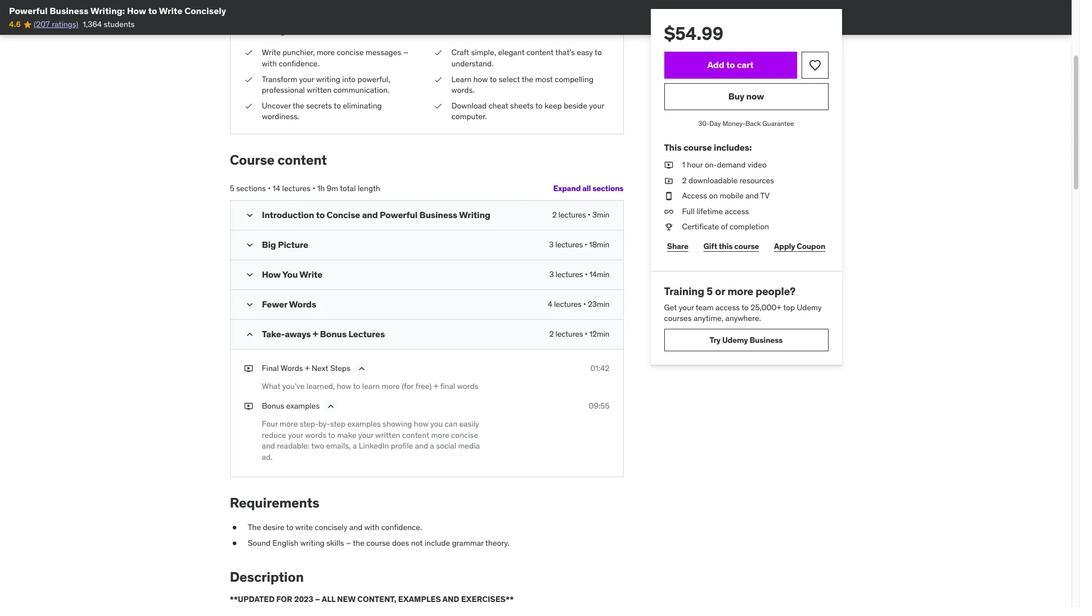 Task type: vqa. For each thing, say whether or not it's contained in the screenshot.
the rightmost written
yes



Task type: locate. For each thing, give the bounding box(es) containing it.
2 vertical spatial how
[[414, 419, 429, 430]]

beside
[[564, 101, 588, 111]]

1 horizontal spatial how
[[262, 269, 281, 280]]

0 horizontal spatial how
[[127, 5, 146, 16]]

lectures left 12min at the right of page
[[556, 329, 583, 339]]

include
[[425, 539, 450, 549]]

media
[[458, 442, 480, 452]]

0 vertical spatial words
[[457, 381, 479, 392]]

course up the hour
[[684, 142, 712, 153]]

confidence. inside write punchier, more concise messages – with confidence.
[[279, 59, 320, 69]]

description
[[230, 569, 304, 586]]

lectures right 4
[[554, 299, 582, 309]]

compelling
[[555, 74, 594, 84]]

• left 23min
[[584, 299, 586, 309]]

xsmall image left "full"
[[664, 206, 673, 217]]

your up "professional"
[[299, 74, 314, 84]]

more left (for
[[382, 381, 400, 392]]

anywhere.
[[726, 314, 762, 324]]

1 horizontal spatial words
[[457, 381, 479, 392]]

2 3 from the top
[[550, 269, 554, 280]]

1 vertical spatial what
[[262, 381, 281, 392]]

step
[[330, 419, 346, 430]]

1 horizontal spatial udemy
[[797, 303, 822, 313]]

xsmall image for write
[[244, 47, 253, 59]]

words right the final
[[457, 381, 479, 392]]

lectures for introduction to concise and powerful business writing
[[559, 210, 586, 220]]

more right or
[[728, 285, 754, 298]]

2 down expand
[[553, 210, 557, 220]]

xsmall image down this
[[664, 175, 673, 186]]

0 vertical spatial powerful
[[9, 5, 48, 16]]

xsmall image up share
[[664, 222, 673, 233]]

1 vertical spatial writing
[[300, 539, 325, 549]]

step-
[[300, 419, 319, 430]]

1 hour on-demand video
[[682, 160, 767, 170]]

writing for into
[[316, 74, 340, 84]]

small image left big
[[244, 240, 255, 251]]

lectures for fewer words
[[554, 299, 582, 309]]

how down 'understand.'
[[474, 74, 488, 84]]

to right easy
[[595, 47, 602, 58]]

0 horizontal spatial the
[[293, 101, 304, 111]]

– right skills
[[346, 539, 351, 549]]

xsmall image for craft
[[434, 47, 443, 59]]

0 vertical spatial with
[[262, 59, 277, 69]]

readable:
[[277, 442, 310, 452]]

0 horizontal spatial written
[[307, 85, 332, 95]]

professional
[[262, 85, 305, 95]]

3
[[549, 240, 554, 250], [550, 269, 554, 280]]

small image
[[244, 240, 255, 251], [244, 269, 255, 281], [244, 299, 255, 311], [244, 329, 255, 340]]

1 horizontal spatial 5
[[707, 285, 713, 298]]

your inside download cheat sheets to keep beside your computer.
[[589, 101, 605, 111]]

2 vertical spatial write
[[300, 269, 323, 280]]

3 up 4
[[550, 269, 554, 280]]

desire
[[263, 523, 285, 533]]

steps
[[330, 363, 351, 374]]

download cheat sheets to keep beside your computer.
[[452, 101, 605, 122]]

xsmall image left the access
[[664, 191, 673, 202]]

to down 'step'
[[328, 431, 335, 441]]

1 horizontal spatial the
[[353, 539, 365, 549]]

lectures left 18min
[[556, 240, 583, 250]]

0 horizontal spatial udemy
[[723, 335, 748, 345]]

ratings)
[[52, 19, 78, 29]]

your up courses
[[679, 303, 694, 313]]

with up the sound english writing skills – the course does not include grammar theory.
[[365, 523, 380, 533]]

1 horizontal spatial learn
[[362, 381, 380, 392]]

this course includes:
[[664, 142, 752, 153]]

small image left fewer
[[244, 299, 255, 311]]

more right punchier,
[[317, 47, 335, 58]]

on-
[[705, 160, 717, 170]]

1 horizontal spatial write
[[262, 47, 281, 58]]

with up transform
[[262, 59, 277, 69]]

content up 5 sections • 14 lectures • 1h 9m total length
[[278, 151, 327, 169]]

bonus
[[320, 329, 347, 340], [262, 401, 284, 412]]

0 vertical spatial content
[[527, 47, 554, 58]]

(for
[[402, 381, 414, 392]]

xsmall image for certificate
[[664, 222, 673, 233]]

1 vertical spatial words
[[305, 431, 327, 441]]

xsmall image left the
[[230, 523, 239, 534]]

+ right aways
[[313, 329, 318, 340]]

what down final
[[262, 381, 281, 392]]

the left most
[[522, 74, 534, 84]]

• for introduction to concise and powerful business writing
[[588, 210, 591, 220]]

3 lectures • 18min
[[549, 240, 610, 250]]

1 vertical spatial how
[[337, 381, 352, 392]]

write left concisely at the left top
[[159, 5, 183, 16]]

to left keep
[[536, 101, 543, 111]]

1 horizontal spatial examples
[[348, 419, 381, 430]]

next
[[312, 363, 328, 374]]

to inside four more step-by-step examples showing how you can easily reduce your words to make your written content more concise and readable: two emails, a linkedin profile and a social media ad.
[[328, 431, 335, 441]]

how left you
[[414, 419, 429, 430]]

cheat
[[489, 101, 509, 111]]

access
[[682, 191, 708, 201]]

all
[[322, 595, 336, 605]]

xsmall image for access
[[664, 191, 673, 202]]

xsmall image left uncover
[[244, 101, 253, 112]]

how up the students
[[127, 5, 146, 16]]

words up you've at the left bottom of page
[[281, 363, 303, 374]]

course left does
[[367, 539, 390, 549]]

examples up make
[[348, 419, 381, 430]]

sections inside dropdown button
[[593, 184, 624, 194]]

+ left the final
[[434, 381, 439, 392]]

1 vertical spatial business
[[420, 209, 458, 220]]

write
[[159, 5, 183, 16], [262, 47, 281, 58], [300, 269, 323, 280]]

top
[[784, 303, 795, 313]]

2 for take-aways + bonus lectures
[[550, 329, 554, 339]]

introduction to concise and powerful business writing
[[262, 209, 491, 220]]

lectures left 14min
[[556, 269, 583, 280]]

tv
[[761, 191, 770, 201]]

to inside 'craft simple, elegant content that's easy to understand.'
[[595, 47, 602, 58]]

3 lectures • 14min
[[550, 269, 610, 280]]

1 vertical spatial +
[[305, 363, 310, 374]]

2 horizontal spatial how
[[474, 74, 488, 84]]

2 horizontal spatial write
[[300, 269, 323, 280]]

0 horizontal spatial powerful
[[9, 5, 48, 16]]

easily
[[460, 419, 479, 430]]

course down completion
[[735, 241, 759, 251]]

1 horizontal spatial business
[[420, 209, 458, 220]]

writing for skills
[[300, 539, 325, 549]]

lectures for take-aways + bonus lectures
[[556, 329, 583, 339]]

and
[[746, 191, 759, 201], [362, 209, 378, 220], [262, 442, 275, 452], [415, 442, 428, 452], [350, 523, 363, 533]]

confidence. up does
[[381, 523, 422, 533]]

2 lectures • 12min
[[550, 329, 610, 339]]

(207 ratings)
[[34, 19, 78, 29]]

to right writing:
[[148, 5, 157, 16]]

content inside four more step-by-step examples showing how you can easily reduce your words to make your written content more concise and readable: two emails, a linkedin profile and a social media ad.
[[402, 431, 430, 441]]

0 vertical spatial udemy
[[797, 303, 822, 313]]

4 small image from the top
[[244, 329, 255, 340]]

final
[[441, 381, 455, 392]]

udemy right try
[[723, 335, 748, 345]]

written up secrets
[[307, 85, 332, 95]]

xsmall image
[[244, 47, 253, 59], [434, 101, 443, 112], [664, 160, 673, 171], [664, 175, 673, 186], [664, 206, 673, 217], [664, 222, 673, 233], [244, 401, 253, 413], [230, 539, 239, 550]]

1 vertical spatial bonus
[[262, 401, 284, 412]]

0 horizontal spatial confidence.
[[279, 59, 320, 69]]

• left 12min at the right of page
[[585, 329, 588, 339]]

1 vertical spatial write
[[262, 47, 281, 58]]

lectures down expand
[[559, 210, 586, 220]]

business
[[50, 5, 89, 16], [420, 209, 458, 220], [750, 335, 783, 345]]

confidence.
[[279, 59, 320, 69], [381, 523, 422, 533]]

secrets
[[306, 101, 332, 111]]

writing left into
[[316, 74, 340, 84]]

to right secrets
[[334, 101, 341, 111]]

add
[[708, 59, 725, 71]]

1 a from the left
[[353, 442, 357, 452]]

1 vertical spatial examples
[[348, 419, 381, 430]]

big picture
[[262, 239, 308, 250]]

30-
[[699, 119, 710, 128]]

2 horizontal spatial the
[[522, 74, 534, 84]]

0 horizontal spatial business
[[50, 5, 89, 16]]

buy now
[[729, 91, 764, 102]]

0 vertical spatial what
[[244, 19, 278, 36]]

written inside four more step-by-step examples showing how you can easily reduce your words to make your written content more concise and readable: two emails, a linkedin profile and a social media ad.
[[376, 431, 400, 441]]

bonus up four
[[262, 401, 284, 412]]

1 horizontal spatial content
[[402, 431, 430, 441]]

2 horizontal spatial –
[[403, 47, 409, 58]]

access on mobile and tv
[[682, 191, 770, 201]]

1 horizontal spatial +
[[313, 329, 318, 340]]

xsmall image left 1
[[664, 160, 673, 171]]

writing:
[[90, 5, 125, 16]]

concise up media on the left bottom of page
[[451, 431, 478, 441]]

your right beside on the right
[[589, 101, 605, 111]]

0 vertical spatial 5
[[230, 183, 234, 194]]

learn down hide lecture description image
[[362, 381, 380, 392]]

sections left 14
[[236, 183, 266, 194]]

access down or
[[716, 303, 740, 313]]

0 vertical spatial 2
[[682, 175, 687, 186]]

0 vertical spatial the
[[522, 74, 534, 84]]

2 horizontal spatial course
[[735, 241, 759, 251]]

cart
[[737, 59, 754, 71]]

0 vertical spatial write
[[159, 5, 183, 16]]

1 horizontal spatial –
[[346, 539, 351, 549]]

0 vertical spatial how
[[474, 74, 488, 84]]

to inside download cheat sheets to keep beside your computer.
[[536, 101, 543, 111]]

and up ad. in the bottom left of the page
[[262, 442, 275, 452]]

– left all
[[315, 595, 320, 605]]

four more step-by-step examples showing how you can easily reduce your words to make your written content more concise and readable: two emails, a linkedin profile and a social media ad.
[[262, 419, 480, 463]]

understand.
[[452, 59, 494, 69]]

2 small image from the top
[[244, 269, 255, 281]]

small image left take-
[[244, 329, 255, 340]]

select
[[499, 74, 520, 84]]

learn up write punchier, more concise messages – with confidence.
[[317, 19, 349, 36]]

xsmall image for download
[[434, 101, 443, 112]]

0 horizontal spatial a
[[353, 442, 357, 452]]

to left concise
[[316, 209, 325, 220]]

1 vertical spatial content
[[278, 151, 327, 169]]

3 small image from the top
[[244, 299, 255, 311]]

0 horizontal spatial examples
[[286, 401, 320, 412]]

3 for how you write
[[550, 269, 554, 280]]

09:55
[[589, 401, 610, 412]]

1 vertical spatial 5
[[707, 285, 713, 298]]

the left secrets
[[293, 101, 304, 111]]

• left 14min
[[585, 269, 588, 280]]

xsmall image left learn
[[434, 74, 443, 85]]

1 small image from the top
[[244, 240, 255, 251]]

2 vertical spatial course
[[367, 539, 390, 549]]

1 vertical spatial written
[[376, 431, 400, 441]]

a left social
[[430, 442, 434, 452]]

words inside four more step-by-step examples showing how you can easily reduce your words to make your written content more concise and readable: two emails, a linkedin profile and a social media ad.
[[305, 431, 327, 441]]

0 horizontal spatial learn
[[317, 19, 349, 36]]

**updated
[[230, 595, 275, 605]]

udemy inside training 5 or more people? get your team access to 25,000+ top udemy courses anytime, anywhere.
[[797, 303, 822, 313]]

– right messages
[[403, 47, 409, 58]]

full
[[682, 206, 695, 217]]

examples up step-
[[286, 401, 320, 412]]

xsmall image for learn
[[434, 74, 443, 85]]

xsmall image left transform
[[244, 74, 253, 85]]

all
[[583, 184, 591, 194]]

1 horizontal spatial with
[[365, 523, 380, 533]]

0 horizontal spatial with
[[262, 59, 277, 69]]

english
[[273, 539, 299, 549]]

eliminating
[[343, 101, 382, 111]]

0 vertical spatial business
[[50, 5, 89, 16]]

the right skills
[[353, 539, 365, 549]]

0 vertical spatial words
[[289, 299, 316, 310]]

xsmall image left craft
[[434, 47, 443, 59]]

what left the you'll
[[244, 19, 278, 36]]

your up readable:
[[288, 431, 303, 441]]

1 vertical spatial confidence.
[[381, 523, 422, 533]]

xsmall image for 1
[[664, 160, 673, 171]]

people?
[[756, 285, 796, 298]]

0 vertical spatial +
[[313, 329, 318, 340]]

1 horizontal spatial powerful
[[380, 209, 418, 220]]

confidence. down punchier,
[[279, 59, 320, 69]]

uncover
[[262, 101, 291, 111]]

2 horizontal spatial content
[[527, 47, 554, 58]]

0 horizontal spatial concise
[[337, 47, 364, 58]]

1 vertical spatial access
[[716, 303, 740, 313]]

showing
[[383, 419, 412, 430]]

make
[[337, 431, 357, 441]]

of
[[721, 222, 728, 232]]

2 vertical spatial content
[[402, 431, 430, 441]]

0 horizontal spatial –
[[315, 595, 320, 605]]

your
[[299, 74, 314, 84], [589, 101, 605, 111], [679, 303, 694, 313], [288, 431, 303, 441], [359, 431, 374, 441]]

+ left next
[[305, 363, 310, 374]]

take-aways + bonus lectures
[[262, 329, 385, 340]]

0 vertical spatial learn
[[317, 19, 349, 36]]

content up profile
[[402, 431, 430, 441]]

2 for introduction to concise and powerful business writing
[[553, 210, 557, 220]]

writing down write on the bottom of the page
[[300, 539, 325, 549]]

1 horizontal spatial concise
[[451, 431, 478, 441]]

1 horizontal spatial how
[[414, 419, 429, 430]]

with for what you'll learn
[[262, 59, 277, 69]]

1 vertical spatial with
[[365, 523, 380, 533]]

download
[[452, 101, 487, 111]]

0 horizontal spatial +
[[305, 363, 310, 374]]

to up anywhere.
[[742, 303, 749, 313]]

small image
[[244, 210, 255, 221]]

powerful down length
[[380, 209, 418, 220]]

• left 1h 9m
[[313, 183, 316, 194]]

written inside transform your writing into powerful, professional written communication.
[[307, 85, 332, 95]]

concise inside write punchier, more concise messages – with confidence.
[[337, 47, 364, 58]]

take-
[[262, 329, 285, 340]]

writing inside transform your writing into powerful, professional written communication.
[[316, 74, 340, 84]]

words right fewer
[[289, 299, 316, 310]]

1 horizontal spatial course
[[684, 142, 712, 153]]

expand
[[554, 184, 581, 194]]

more inside training 5 or more people? get your team access to 25,000+ top udemy courses anytime, anywhere.
[[728, 285, 754, 298]]

–
[[403, 47, 409, 58], [346, 539, 351, 549], [315, 595, 320, 605]]

and
[[443, 595, 460, 605]]

1 vertical spatial 2
[[553, 210, 557, 220]]

social
[[436, 442, 457, 452]]

your up the linkedin
[[359, 431, 374, 441]]

students
[[104, 19, 135, 29]]

written down showing at the left bottom of the page
[[376, 431, 400, 441]]

0 vertical spatial written
[[307, 85, 332, 95]]

words
[[289, 299, 316, 310], [281, 363, 303, 374]]

– inside write punchier, more concise messages – with confidence.
[[403, 47, 409, 58]]

0 vertical spatial writing
[[316, 74, 340, 84]]

0 vertical spatial 3
[[549, 240, 554, 250]]

1 vertical spatial –
[[346, 539, 351, 549]]

lectures for big picture
[[556, 240, 583, 250]]

back
[[746, 119, 761, 128]]

sections right all
[[593, 184, 624, 194]]

1 vertical spatial 3
[[550, 269, 554, 280]]

by-
[[319, 419, 330, 430]]

small image for how
[[244, 269, 255, 281]]

+ for next
[[305, 363, 310, 374]]

concise up into
[[337, 47, 364, 58]]

1 vertical spatial the
[[293, 101, 304, 111]]

0 vertical spatial course
[[684, 142, 712, 153]]

xsmall image
[[434, 47, 443, 59], [244, 74, 253, 85], [434, 74, 443, 85], [244, 101, 253, 112], [664, 191, 673, 202], [244, 363, 253, 374], [230, 523, 239, 534]]

write
[[295, 523, 313, 533]]

business up ratings)
[[50, 5, 89, 16]]

linkedin
[[359, 442, 389, 452]]

that's
[[556, 47, 575, 58]]

1 vertical spatial concise
[[451, 431, 478, 441]]

0 vertical spatial bonus
[[320, 329, 347, 340]]

1 3 from the top
[[549, 240, 554, 250]]

0 vertical spatial –
[[403, 47, 409, 58]]

5 down course at the left of the page
[[230, 183, 234, 194]]

words
[[457, 381, 479, 392], [305, 431, 327, 441]]

2 vertical spatial business
[[750, 335, 783, 345]]

0 horizontal spatial words
[[305, 431, 327, 441]]

more inside write punchier, more concise messages – with confidence.
[[317, 47, 335, 58]]

2 horizontal spatial +
[[434, 381, 439, 392]]

1 vertical spatial words
[[281, 363, 303, 374]]

simple,
[[471, 47, 496, 58]]

small image left you
[[244, 269, 255, 281]]

0 vertical spatial examples
[[286, 401, 320, 412]]

3 up 3 lectures • 14min
[[549, 240, 554, 250]]

fewer
[[262, 299, 287, 310]]

xsmall image left sound
[[230, 539, 239, 550]]

business left writing
[[420, 209, 458, 220]]

xsmall image for uncover
[[244, 101, 253, 112]]

1 vertical spatial powerful
[[380, 209, 418, 220]]

1 horizontal spatial written
[[376, 431, 400, 441]]

write inside write punchier, more concise messages – with confidence.
[[262, 47, 281, 58]]

words up two
[[305, 431, 327, 441]]

to left select
[[490, 74, 497, 84]]

with inside write punchier, more concise messages – with confidence.
[[262, 59, 277, 69]]

• left 3min
[[588, 210, 591, 220]]

expand all sections button
[[554, 178, 624, 200]]



Task type: describe. For each thing, give the bounding box(es) containing it.
apply
[[775, 241, 796, 251]]

• for fewer words
[[584, 299, 586, 309]]

training
[[664, 285, 705, 298]]

how you write
[[262, 269, 323, 280]]

includes:
[[714, 142, 752, 153]]

what you'll learn
[[244, 19, 349, 36]]

small image for big
[[244, 240, 255, 251]]

2 vertical spatial –
[[315, 595, 320, 605]]

new
[[337, 595, 356, 605]]

demand
[[717, 160, 746, 170]]

hide lecture description image
[[325, 401, 337, 413]]

downloadable
[[689, 175, 738, 186]]

0 vertical spatial access
[[725, 206, 750, 217]]

sound english writing skills – the course does not include grammar theory.
[[248, 539, 510, 549]]

your inside transform your writing into powerful, professional written communication.
[[299, 74, 314, 84]]

learned,
[[307, 381, 335, 392]]

1 horizontal spatial bonus
[[320, 329, 347, 340]]

words for final
[[281, 363, 303, 374]]

more down you
[[431, 431, 450, 441]]

craft simple, elegant content that's easy to understand.
[[452, 47, 602, 69]]

gift
[[704, 241, 718, 251]]

1 vertical spatial course
[[735, 241, 759, 251]]

grammar
[[452, 539, 484, 549]]

uncover the secrets to eliminating wordiness.
[[262, 101, 382, 122]]

confidence. for what you'll learn
[[279, 59, 320, 69]]

requirements
[[230, 495, 319, 512]]

the
[[248, 523, 261, 533]]

introduction
[[262, 209, 314, 220]]

$54.99
[[664, 22, 724, 45]]

to down hide lecture description image
[[353, 381, 360, 392]]

and left tv at right
[[746, 191, 759, 201]]

picture
[[278, 239, 308, 250]]

training 5 or more people? get your team access to 25,000+ top udemy courses anytime, anywhere.
[[664, 285, 822, 324]]

2 horizontal spatial business
[[750, 335, 783, 345]]

xsmall image for sound
[[230, 539, 239, 550]]

(207
[[34, 19, 50, 29]]

length
[[358, 183, 380, 194]]

and right profile
[[415, 442, 428, 452]]

xsmall image left final
[[244, 363, 253, 374]]

transform your writing into powerful, professional written communication.
[[262, 74, 390, 95]]

transform
[[262, 74, 297, 84]]

18min
[[590, 240, 610, 250]]

now
[[747, 91, 764, 102]]

day
[[710, 119, 721, 128]]

try udemy business link
[[664, 329, 829, 352]]

your inside training 5 or more people? get your team access to 25,000+ top udemy courses anytime, anywhere.
[[679, 303, 694, 313]]

course
[[230, 151, 275, 169]]

what for what you've learned, how to learn more (for free) + final words
[[262, 381, 281, 392]]

xsmall image for the
[[230, 523, 239, 534]]

and right concisely
[[350, 523, 363, 533]]

0 horizontal spatial sections
[[236, 183, 266, 194]]

buy
[[729, 91, 745, 102]]

certificate of completion
[[682, 222, 770, 232]]

sound
[[248, 539, 271, 549]]

to inside training 5 or more people? get your team access to 25,000+ top udemy courses anytime, anywhere.
[[742, 303, 749, 313]]

hide lecture description image
[[356, 363, 368, 375]]

+ for bonus
[[313, 329, 318, 340]]

for
[[277, 595, 293, 605]]

1,364 students
[[83, 19, 135, 29]]

gift this course link
[[701, 235, 762, 258]]

team
[[696, 303, 714, 313]]

2 vertical spatial the
[[353, 539, 365, 549]]

how inside four more step-by-step examples showing how you can easily reduce your words to make your written content more concise and readable: two emails, a linkedin profile and a social media ad.
[[414, 419, 429, 430]]

craft
[[452, 47, 469, 58]]

this
[[719, 241, 733, 251]]

what for what you'll learn
[[244, 19, 278, 36]]

0 horizontal spatial content
[[278, 151, 327, 169]]

0 horizontal spatial bonus
[[262, 401, 284, 412]]

money-
[[723, 119, 746, 128]]

5 sections • 14 lectures • 1h 9m total length
[[230, 183, 380, 194]]

01:42
[[591, 363, 610, 374]]

5 inside training 5 or more people? get your team access to 25,000+ top udemy courses anytime, anywhere.
[[707, 285, 713, 298]]

concise inside four more step-by-step examples showing how you can easily reduce your words to make your written content more concise and readable: two emails, a linkedin profile and a social media ad.
[[451, 431, 478, 441]]

1 vertical spatial udemy
[[723, 335, 748, 345]]

writing
[[459, 209, 491, 220]]

xsmall image for full
[[664, 206, 673, 217]]

3 for big picture
[[549, 240, 554, 250]]

full lifetime access
[[682, 206, 750, 217]]

0 vertical spatial how
[[127, 5, 146, 16]]

2 a from the left
[[430, 442, 434, 452]]

learn
[[452, 74, 472, 84]]

words for fewer
[[289, 299, 316, 310]]

lectures right 14
[[282, 183, 311, 194]]

2 lectures • 3min
[[553, 210, 610, 220]]

you've
[[282, 381, 305, 392]]

the inside the uncover the secrets to eliminating wordiness.
[[293, 101, 304, 111]]

sheets
[[510, 101, 534, 111]]

0 horizontal spatial how
[[337, 381, 352, 392]]

and down length
[[362, 209, 378, 220]]

mobile
[[720, 191, 744, 201]]

xsmall image for transform
[[244, 74, 253, 85]]

into
[[342, 74, 356, 84]]

you'll
[[281, 19, 314, 36]]

xsmall image left bonus examples
[[244, 401, 253, 413]]

4
[[548, 299, 553, 309]]

exercises**
[[461, 595, 514, 605]]

how inside the learn how to select the most compelling words.
[[474, 74, 488, 84]]

final
[[262, 363, 279, 374]]

xsmall image for 2
[[664, 175, 673, 186]]

powerful,
[[358, 74, 390, 84]]

2023
[[294, 595, 314, 605]]

you
[[282, 269, 298, 280]]

confidence. for requirements
[[381, 523, 422, 533]]

with for requirements
[[365, 523, 380, 533]]

small image for fewer
[[244, 299, 255, 311]]

anytime,
[[694, 314, 724, 324]]

to inside the learn how to select the most compelling words.
[[490, 74, 497, 84]]

content,
[[358, 595, 397, 605]]

wishlist image
[[809, 59, 822, 72]]

the inside the learn how to select the most compelling words.
[[522, 74, 534, 84]]

gift this course
[[704, 241, 759, 251]]

not
[[411, 539, 423, 549]]

resources
[[740, 175, 775, 186]]

on
[[709, 191, 718, 201]]

the desire to write concisely and with confidence.
[[248, 523, 422, 533]]

1,364
[[83, 19, 102, 29]]

• for how you write
[[585, 269, 588, 280]]

• for big picture
[[585, 240, 588, 250]]

skills
[[327, 539, 344, 549]]

• left 14
[[268, 183, 271, 194]]

communication.
[[334, 85, 390, 95]]

0 horizontal spatial 5
[[230, 183, 234, 194]]

lifetime
[[697, 206, 723, 217]]

lectures
[[349, 329, 385, 340]]

to left write on the bottom of the page
[[286, 523, 294, 533]]

this
[[664, 142, 682, 153]]

final words + next steps
[[262, 363, 351, 374]]

apply coupon
[[775, 241, 826, 251]]

concisely
[[185, 5, 226, 16]]

1
[[682, 160, 686, 170]]

completion
[[730, 222, 770, 232]]

content inside 'craft simple, elegant content that's easy to understand.'
[[527, 47, 554, 58]]

lectures for how you write
[[556, 269, 583, 280]]

access inside training 5 or more people? get your team access to 25,000+ top udemy courses anytime, anywhere.
[[716, 303, 740, 313]]

aways
[[285, 329, 311, 340]]

add to cart
[[708, 59, 754, 71]]

examples inside four more step-by-step examples showing how you can easily reduce your words to make your written content more concise and readable: two emails, a linkedin profile and a social media ad.
[[348, 419, 381, 430]]

1 vertical spatial how
[[262, 269, 281, 280]]

4 lectures • 23min
[[548, 299, 610, 309]]

to inside button
[[727, 59, 735, 71]]

small image for take-
[[244, 329, 255, 340]]

more down bonus examples
[[280, 419, 298, 430]]

keep
[[545, 101, 562, 111]]

• for take-aways + bonus lectures
[[585, 329, 588, 339]]

big
[[262, 239, 276, 250]]

to inside the uncover the secrets to eliminating wordiness.
[[334, 101, 341, 111]]

courses
[[664, 314, 692, 324]]

3min
[[593, 210, 610, 220]]

**updated for 2023 – all new content, examples and exercises**
[[230, 595, 514, 605]]

learn how to select the most compelling words.
[[452, 74, 594, 95]]

12min
[[590, 329, 610, 339]]



